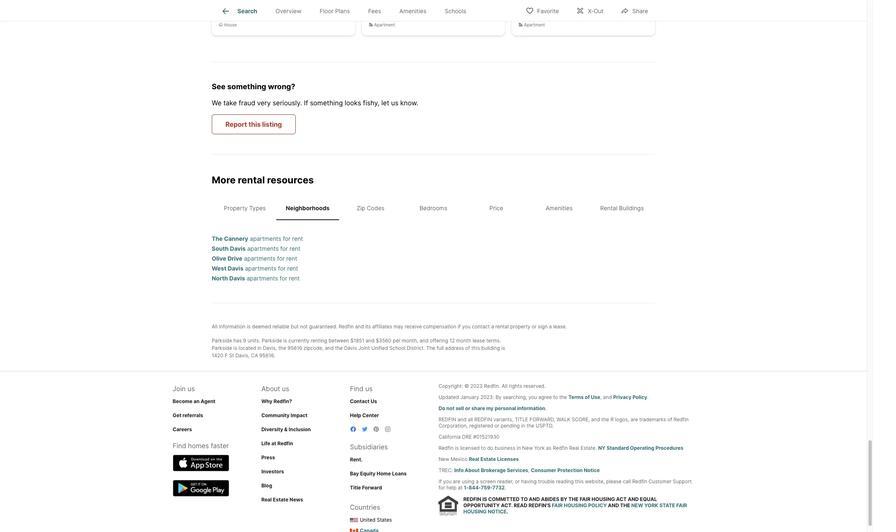 Task type: vqa. For each thing, say whether or not it's contained in the screenshot.
Privacy
yes



Task type: describe. For each thing, give the bounding box(es) containing it.
1 vertical spatial about
[[465, 468, 480, 474]]

redfin and all redfin variants, title forward, walk score, and the r logos, are trademarks of redfin corporation, registered or pending in the uspto.
[[439, 417, 689, 429]]

davis, right st,
[[392, 13, 406, 19]]

2 horizontal spatial real
[[569, 445, 579, 452]]

privacy
[[613, 394, 632, 401]]

rent. button
[[350, 457, 363, 463]]

r
[[611, 417, 614, 423]]

unit
[[540, 13, 549, 19]]

logos,
[[615, 417, 629, 423]]

0 horizontal spatial fair
[[552, 503, 563, 509]]

sq for 500
[[430, 5, 436, 12]]

1 vertical spatial something
[[310, 99, 343, 107]]

tab list containing property types
[[212, 197, 655, 220]]

and right the score,
[[591, 417, 600, 423]]

are inside the redfin and all redfin variants, title forward, walk score, and the r logos, are trademarks of redfin corporation, registered or pending in the uspto.
[[631, 417, 638, 423]]

copyright:
[[439, 383, 463, 390]]

compensation
[[423, 324, 456, 330]]

0 vertical spatial amenities tab
[[390, 1, 436, 21]]

$3560
[[376, 338, 391, 344]]

see
[[212, 82, 226, 91]]

1 horizontal spatial of
[[585, 394, 590, 401]]

1420
[[212, 353, 223, 359]]

x-
[[588, 7, 594, 14]]

month,
[[402, 338, 418, 344]]

contact us
[[350, 399, 377, 405]]

redfin for is
[[464, 497, 481, 503]]

0 vertical spatial estate
[[481, 457, 496, 463]]

listing
[[262, 120, 282, 129]]

reliable
[[273, 324, 290, 330]]

beds for 1,000 sq ft
[[224, 5, 237, 12]]

floor
[[320, 8, 334, 15]]

my
[[486, 406, 494, 412]]

corporation,
[[439, 423, 468, 429]]

is down has on the left bottom
[[233, 345, 237, 351]]

in inside the redfin and all redfin variants, title forward, walk score, and the r logos, are trademarks of redfin corporation, registered or pending in the uspto.
[[521, 423, 525, 429]]

why
[[261, 399, 272, 405]]

overview tab
[[267, 1, 311, 21]]

the inside the cannery apartments for rent south davis apartments for rent olive drive apartments for rent west davis apartments for rent north davis apartments for rent
[[212, 235, 223, 242]]

resources
[[267, 175, 314, 186]]

operating
[[630, 445, 655, 452]]

redfin down california at the bottom of page
[[439, 445, 454, 452]]

95616 inside parkside has 9 units. parkside is currently renting between $1851 and $3560 per month, and offering  12 month lease terms. parkside is located in davis, the 95616 zipcode, and the davis joint unified school district. the full address of this building is 1420 f st davis, ca 95616.
[[288, 345, 302, 351]]

beds for sq ft
[[524, 5, 537, 12]]

is right "building"
[[501, 345, 505, 351]]

pending
[[501, 423, 520, 429]]

0 horizontal spatial at
[[272, 441, 276, 447]]

0 vertical spatial information
[[219, 324, 245, 330]]

d for 2 beds
[[528, 13, 532, 19]]

canadian flag image
[[350, 530, 358, 533]]

do
[[439, 406, 445, 412]]

more rental resources
[[212, 175, 314, 186]]

customer
[[649, 479, 672, 485]]

find for find homes faster
[[173, 442, 186, 450]]

0 horizontal spatial and
[[529, 497, 540, 503]]

ft for 1,000 sq ft
[[300, 5, 304, 12]]

this inside button
[[249, 120, 261, 129]]

f
[[225, 353, 228, 359]]

searching,
[[503, 394, 527, 401]]

download the redfin app on the apple app store image
[[173, 455, 229, 472]]

. up trademarks
[[647, 394, 649, 401]]

housing inside new york state fair housing notice
[[464, 509, 487, 515]]

you inside if you are using a screen reader, or having trouble reading this website, please call redfin customer support for help at
[[443, 479, 452, 485]]

act
[[616, 497, 627, 503]]

variants,
[[494, 417, 514, 423]]

protection
[[558, 468, 583, 474]]

redfin is committed to and abides by the fair housing act and equal opportunity act. read redfin's
[[464, 497, 657, 509]]

1 horizontal spatial and
[[608, 503, 619, 509]]

redfin facebook image
[[350, 426, 357, 433]]

2 beds for 1 bath
[[518, 5, 537, 12]]

redfin inside the redfin and all redfin variants, title forward, walk score, and the r logos, are trademarks of redfin corporation, registered or pending in the uspto.
[[674, 417, 689, 423]]

3 ft from the left
[[583, 5, 587, 12]]

life at redfin
[[261, 441, 293, 447]]

equal
[[640, 497, 657, 503]]

act.
[[501, 503, 513, 509]]

currently
[[289, 338, 309, 344]]

of inside the redfin and all redfin variants, title forward, walk score, and the r logos, are trademarks of redfin corporation, registered or pending in the uspto.
[[668, 417, 672, 423]]

using
[[462, 479, 475, 485]]

95616 down sq ft
[[579, 13, 594, 19]]

us right let
[[391, 99, 399, 107]]

per
[[393, 338, 401, 344]]

95616 down 1,000
[[269, 13, 284, 19]]

0 horizontal spatial something
[[227, 82, 266, 91]]

and left its
[[355, 324, 364, 330]]

or right sell
[[465, 406, 470, 412]]

homes
[[188, 442, 209, 450]]

york
[[534, 445, 545, 452]]

0 horizontal spatial estate
[[273, 497, 288, 503]]

press
[[261, 455, 275, 461]]

share
[[472, 406, 485, 412]]

download the redfin app from the google play store image
[[173, 481, 229, 497]]

1 horizontal spatial amenities tab
[[528, 198, 591, 219]]

if
[[458, 324, 461, 330]]

all
[[468, 417, 473, 423]]

fraud
[[239, 99, 255, 107]]

as
[[546, 445, 552, 452]]

d for 0 beds
[[379, 13, 383, 19]]

lease.
[[553, 324, 567, 330]]

let
[[382, 99, 389, 107]]

2 horizontal spatial you
[[529, 394, 537, 401]]

. down committed on the bottom right of the page
[[507, 509, 508, 515]]

1 horizontal spatial housing
[[564, 503, 587, 509]]

and up district.
[[420, 338, 429, 344]]

. up committed on the bottom right of the page
[[505, 485, 506, 491]]

x-out button
[[569, 2, 611, 19]]

faster
[[211, 442, 229, 450]]

find us
[[350, 385, 373, 393]]

davis, up the 95616.
[[263, 345, 277, 351]]

if inside if you are using a screen reader, or having trouble reading this website, please call redfin customer support for help at
[[439, 479, 442, 485]]

and left all
[[458, 417, 467, 423]]

deemed
[[252, 324, 271, 330]]

new
[[632, 503, 643, 509]]

844-
[[469, 485, 481, 491]]

real estate licenses link
[[469, 457, 519, 463]]

1-
[[464, 485, 469, 491]]

the down between
[[335, 345, 343, 351]]

is left deemed
[[247, 324, 251, 330]]

redfin down '&'
[[277, 441, 293, 447]]

bedrooms tab
[[402, 198, 465, 219]]

1,000
[[275, 5, 290, 12]]

is left currently
[[283, 338, 287, 344]]

0 vertical spatial new
[[522, 445, 533, 452]]

affiliates
[[372, 324, 392, 330]]

redfin down share
[[475, 417, 492, 423]]

california
[[439, 434, 461, 440]]

why redfin? button
[[261, 399, 292, 405]]

unified
[[371, 345, 388, 351]]

the down reliable
[[279, 345, 286, 351]]

info
[[454, 468, 464, 474]]

pl,
[[238, 13, 244, 19]]

community impact button
[[261, 413, 308, 419]]

the inside redfin is committed to and abides by the fair housing act and equal opportunity act. read redfin's
[[569, 497, 579, 503]]

redfin is licensed to do business in new york as redfin real estate. ny standard operating procedures
[[439, 445, 684, 452]]

1 vertical spatial information
[[517, 406, 545, 412]]

housing inside redfin is committed to and abides by the fair housing act and equal opportunity act. read redfin's
[[592, 497, 615, 503]]

and down between
[[325, 345, 334, 351]]

1,000 sq ft
[[275, 5, 304, 12]]

1 bath for 2 beds
[[544, 5, 561, 12]]

this inside if you are using a screen reader, or having trouble reading this website, please call redfin customer support for help at
[[575, 479, 584, 485]]

redfin?
[[274, 399, 292, 405]]

contact
[[350, 399, 370, 405]]

1 vertical spatial not
[[447, 406, 455, 412]]

us for join us
[[188, 385, 195, 393]]

the left terms
[[560, 394, 567, 401]]

&
[[284, 427, 288, 433]]

registered
[[469, 423, 493, 429]]

0 vertical spatial amenities
[[400, 8, 427, 15]]

is
[[483, 497, 487, 503]]

join us
[[173, 385, 195, 393]]

redfin for and
[[439, 417, 456, 423]]

wrong?
[[268, 82, 295, 91]]

loans
[[392, 471, 407, 477]]

center
[[362, 413, 379, 419]]

uspto.
[[536, 423, 554, 429]]

ny standard operating procedures link
[[598, 445, 684, 452]]

floor plans
[[320, 8, 350, 15]]

plans
[[335, 8, 350, 15]]

an
[[194, 399, 200, 405]]

davis down drive
[[228, 265, 243, 272]]

the left 'r'
[[602, 417, 609, 423]]

1 vertical spatial to
[[481, 445, 486, 452]]

davis, down 1.5 baths
[[245, 13, 259, 19]]

personal
[[495, 406, 516, 412]]

fair inside new york state fair housing notice
[[677, 503, 687, 509]]

redfin's
[[529, 503, 551, 509]]

1 horizontal spatial all
[[502, 383, 508, 390]]

updated january 2023: by searching, you agree to the terms of use , and privacy policy .
[[439, 394, 649, 401]]

get referrals button
[[173, 413, 203, 419]]

seriously.
[[273, 99, 302, 107]]

davis down 'cannery'
[[230, 245, 246, 252]]

but
[[291, 324, 299, 330]]

davis, right 1,
[[556, 13, 570, 19]]

bath for sq ft
[[548, 5, 561, 12]]

redfin up between
[[339, 324, 354, 330]]

building
[[482, 345, 500, 351]]

1 horizontal spatial a
[[491, 324, 494, 330]]

property
[[510, 324, 531, 330]]



Task type: locate. For each thing, give the bounding box(es) containing it.
d
[[379, 13, 383, 19], [528, 13, 532, 19]]

1 horizontal spatial the
[[620, 503, 630, 509]]

a right contact
[[491, 324, 494, 330]]

terms of use link
[[569, 394, 600, 401]]

read
[[514, 503, 528, 509]]

do not sell or share my personal information link
[[439, 406, 545, 412]]

1 bath
[[394, 5, 411, 12], [544, 5, 561, 12]]

0 horizontal spatial new
[[439, 457, 449, 463]]

to
[[521, 497, 528, 503]]

us for about us
[[282, 385, 289, 393]]

brokerage
[[481, 468, 506, 474]]

you right if
[[462, 324, 471, 330]]

0 horizontal spatial a
[[476, 479, 479, 485]]

801 d st unit 1, davis, ca 95616
[[518, 13, 594, 19]]

759-
[[481, 485, 493, 491]]

2023
[[470, 383, 483, 390]]

of right trademarks
[[668, 417, 672, 423]]

0 horizontal spatial 2 beds
[[218, 5, 237, 12]]

about
[[261, 385, 280, 393], [465, 468, 480, 474]]

st
[[533, 13, 538, 19], [229, 353, 234, 359]]

neighborhoods tab
[[276, 198, 339, 219]]

or inside if you are using a screen reader, or having trouble reading this website, please call redfin customer support for help at
[[515, 479, 520, 485]]

about up using
[[465, 468, 480, 474]]

0 vertical spatial all
[[212, 324, 218, 330]]

0 horizontal spatial the
[[569, 497, 579, 503]]

to
[[553, 394, 558, 401], [481, 445, 486, 452]]

1 vertical spatial of
[[585, 394, 590, 401]]

us for find us
[[365, 385, 373, 393]]

1 1 from the left
[[394, 5, 397, 12]]

1 horizontal spatial 1 bath
[[544, 5, 561, 12]]

0 horizontal spatial beds
[[224, 5, 237, 12]]

2 ft from the left
[[438, 5, 442, 12]]

rental
[[600, 205, 618, 212]]

2 for 1.5 baths
[[218, 5, 222, 12]]

rental buildings tab
[[591, 198, 654, 219]]

ca inside parkside has 9 units. parkside is currently renting between $1851 and $3560 per month, and offering  12 month lease terms. parkside is located in davis, the 95616 zipcode, and the davis joint unified school district. the full address of this building is 1420 f st davis, ca 95616.
[[251, 353, 258, 359]]

us up us
[[365, 385, 373, 393]]

3 sq from the left
[[575, 5, 581, 12]]

by
[[496, 394, 502, 401]]

st inside parkside has 9 units. parkside is currently renting between $1851 and $3560 per month, and offering  12 month lease terms. parkside is located in davis, the 95616 zipcode, and the davis joint unified school district. the full address of this building is 1420 f st davis, ca 95616.
[[229, 353, 234, 359]]

sq right 500 at the top left of the page
[[430, 5, 436, 12]]

1 for 0 beds
[[394, 5, 397, 12]]

1 vertical spatial real
[[469, 457, 479, 463]]

and right 'act'
[[628, 497, 639, 503]]

apartment for 2 beds
[[524, 22, 545, 27]]

95616 down currently
[[288, 345, 302, 351]]

sell
[[456, 406, 464, 412]]

this right the "reading"
[[575, 479, 584, 485]]

0 vertical spatial not
[[300, 324, 308, 330]]

new york state fair housing notice
[[464, 503, 687, 515]]

zip
[[357, 205, 365, 212]]

2 for 1 bath
[[518, 5, 522, 12]]

0 horizontal spatial all
[[212, 324, 218, 330]]

ca
[[261, 13, 268, 19], [407, 13, 414, 19], [571, 13, 578, 19], [251, 353, 258, 359]]

and right the use
[[603, 394, 612, 401]]

real down blog button
[[261, 497, 272, 503]]

1 horizontal spatial fair
[[580, 497, 591, 503]]

find for find us
[[350, 385, 364, 393]]

a right sign
[[549, 324, 552, 330]]

1 vertical spatial amenities
[[546, 205, 573, 212]]

fishy,
[[363, 99, 380, 107]]

olive
[[212, 255, 226, 262]]

1 horizontal spatial rental
[[496, 324, 509, 330]]

0 horizontal spatial apartment
[[374, 22, 395, 27]]

between
[[329, 338, 349, 344]]

bath for 500 sq ft
[[398, 5, 411, 12]]

2 vertical spatial real
[[261, 497, 272, 503]]

ft left x- in the top right of the page
[[583, 5, 587, 12]]

the
[[212, 235, 223, 242], [426, 345, 435, 351]]

rights
[[509, 383, 522, 390]]

2 vertical spatial this
[[575, 479, 584, 485]]

trec: info about brokerage services , consumer protection notice
[[439, 468, 600, 474]]

0 horizontal spatial this
[[249, 120, 261, 129]]

the inside parkside has 9 units. parkside is currently renting between $1851 and $3560 per month, and offering  12 month lease terms. parkside is located in davis, the 95616 zipcode, and the davis joint unified school district. the full address of this building is 1420 f st davis, ca 95616.
[[426, 345, 435, 351]]

month
[[456, 338, 471, 344]]

1 vertical spatial new
[[439, 457, 449, 463]]

of inside parkside has 9 units. parkside is currently renting between $1851 and $3560 per month, and offering  12 month lease terms. parkside is located in davis, the 95616 zipcode, and the davis joint unified school district. the full address of this building is 1420 f st davis, ca 95616.
[[465, 345, 470, 351]]

1 horizontal spatial find
[[350, 385, 364, 393]]

2 tab list from the top
[[212, 197, 655, 220]]

united
[[360, 517, 376, 524]]

1 apartment from the left
[[374, 22, 395, 27]]

2 1 bath from the left
[[544, 5, 561, 12]]

for inside if you are using a screen reader, or having trouble reading this website, please call redfin customer support for help at
[[439, 485, 445, 491]]

1 horizontal spatial 2
[[518, 5, 522, 12]]

1 vertical spatial are
[[453, 479, 461, 485]]

and up joint
[[366, 338, 375, 344]]

all left rights
[[502, 383, 508, 390]]

investors button
[[261, 469, 284, 475]]

1 horizontal spatial at
[[458, 485, 463, 491]]

0 vertical spatial at
[[272, 441, 276, 447]]

luz
[[228, 13, 237, 19]]

zip codes
[[357, 205, 385, 212]]

redfin inside if you are using a screen reader, or having trouble reading this website, please call redfin customer support for help at
[[632, 479, 647, 485]]

0 vertical spatial ,
[[600, 394, 602, 401]]

0 horizontal spatial st
[[229, 353, 234, 359]]

0 horizontal spatial not
[[300, 324, 308, 330]]

0 horizontal spatial sq
[[291, 5, 298, 12]]

2 horizontal spatial beds
[[524, 5, 537, 12]]

cannery
[[224, 235, 248, 242]]

do
[[487, 445, 493, 452]]

redfin down 'do' in the bottom of the page
[[439, 417, 456, 423]]

has
[[233, 338, 242, 344]]

#01521930
[[473, 434, 500, 440]]

of down month
[[465, 345, 470, 351]]

to left do
[[481, 445, 486, 452]]

2 sq from the left
[[430, 5, 436, 12]]

0 horizontal spatial the
[[212, 235, 223, 242]]

copyright: © 2023 redfin. all rights reserved.
[[439, 383, 546, 390]]

you down trec:
[[443, 479, 452, 485]]

1 vertical spatial find
[[173, 442, 186, 450]]

0 horizontal spatial bath
[[398, 5, 411, 12]]

a right using
[[476, 479, 479, 485]]

1 horizontal spatial if
[[439, 479, 442, 485]]

2 beds up luz
[[218, 5, 237, 12]]

rental right more
[[238, 175, 265, 186]]

,
[[600, 394, 602, 401], [528, 468, 530, 474]]

redfin pinterest image
[[373, 426, 380, 433]]

or
[[532, 324, 537, 330], [465, 406, 470, 412], [495, 423, 499, 429], [515, 479, 520, 485]]

1 up 808 d st, davis, ca 95616
[[394, 5, 397, 12]]

1 horizontal spatial not
[[447, 406, 455, 412]]

1 tab list from the top
[[212, 0, 482, 21]]

ft right 1,000
[[300, 5, 304, 12]]

life
[[261, 441, 270, 447]]

0 vertical spatial rental
[[238, 175, 265, 186]]

trouble
[[538, 479, 555, 485]]

more rental resources heading
[[212, 175, 655, 197]]

apartment down unit
[[524, 22, 545, 27]]

to right agree
[[553, 394, 558, 401]]

1 vertical spatial ,
[[528, 468, 530, 474]]

0 horizontal spatial d
[[379, 13, 383, 19]]

in right pending at the right of page
[[521, 423, 525, 429]]

zip codes tab
[[339, 198, 402, 219]]

ca down "located"
[[251, 353, 258, 359]]

$1851
[[350, 338, 364, 344]]

bath up 808 d st, davis, ca 95616
[[398, 5, 411, 12]]

find down careers "button"
[[173, 442, 186, 450]]

bay
[[350, 471, 359, 477]]

beds up '801'
[[524, 5, 537, 12]]

ca down baths
[[261, 13, 268, 19]]

report this listing button
[[212, 115, 296, 135]]

something up fraud
[[227, 82, 266, 91]]

you down reserved.
[[529, 394, 537, 401]]

contact
[[472, 324, 490, 330]]

2 1 from the left
[[544, 5, 547, 12]]

new up trec:
[[439, 457, 449, 463]]

or left sign
[[532, 324, 537, 330]]

or down services in the bottom right of the page
[[515, 479, 520, 485]]

score,
[[572, 417, 590, 423]]

beds up luz
[[224, 5, 237, 12]]

redfin right as
[[553, 445, 568, 452]]

2 vertical spatial of
[[668, 417, 672, 423]]

about us
[[261, 385, 289, 393]]

1 vertical spatial this
[[472, 345, 480, 351]]

0 vertical spatial of
[[465, 345, 470, 351]]

subsidiaries
[[350, 443, 388, 452]]

beds up st,
[[374, 5, 387, 12]]

2 beds from the left
[[374, 5, 387, 12]]

standard
[[607, 445, 629, 452]]

real down the licensed
[[469, 457, 479, 463]]

not right 'do' in the bottom of the page
[[447, 406, 455, 412]]

or left pending at the right of page
[[495, 423, 499, 429]]

this left listing
[[249, 120, 261, 129]]

1 2 beds from the left
[[218, 5, 237, 12]]

redfin instagram image
[[385, 426, 391, 433]]

1 horizontal spatial bath
[[548, 5, 561, 12]]

, up having
[[528, 468, 530, 474]]

0 vertical spatial about
[[261, 385, 280, 393]]

or inside the redfin and all redfin variants, title forward, walk score, and the r logos, are trademarks of redfin corporation, registered or pending in the uspto.
[[495, 423, 499, 429]]

at inside if you are using a screen reader, or having trouble reading this website, please call redfin customer support for help at
[[458, 485, 463, 491]]

1 ft from the left
[[300, 5, 304, 12]]

0 vertical spatial to
[[553, 394, 558, 401]]

2 d from the left
[[528, 13, 532, 19]]

and right "to" at the right of the page
[[529, 497, 540, 503]]

are inside if you are using a screen reader, or having trouble reading this website, please call redfin customer support for help at
[[453, 479, 461, 485]]

fair inside redfin is committed to and abides by the fair housing act and equal opportunity act. read redfin's
[[580, 497, 591, 503]]

1 horizontal spatial d
[[528, 13, 532, 19]]

1 2 from the left
[[218, 5, 222, 12]]

fair housing policy link
[[552, 503, 607, 509]]

0 vertical spatial are
[[631, 417, 638, 423]]

of
[[465, 345, 470, 351], [585, 394, 590, 401], [668, 417, 672, 423]]

0 horizontal spatial if
[[304, 99, 308, 107]]

1 horizontal spatial something
[[310, 99, 343, 107]]

1 d from the left
[[379, 13, 383, 19]]

search link
[[221, 6, 257, 16]]

title
[[515, 417, 528, 423]]

neighborhoods
[[286, 205, 330, 212]]

davis, down "located"
[[235, 353, 250, 359]]

1 bath from the left
[[398, 5, 411, 12]]

0 horizontal spatial ,
[[528, 468, 530, 474]]

2 2 from the left
[[518, 5, 522, 12]]

sq ft
[[575, 5, 587, 12]]

redfin right trademarks
[[674, 417, 689, 423]]

and right policy
[[608, 503, 619, 509]]

0 vertical spatial you
[[462, 324, 471, 330]]

808 d st, davis, ca 95616
[[368, 13, 430, 19]]

reader,
[[497, 479, 514, 485]]

forward
[[362, 485, 382, 491]]

this inside parkside has 9 units. parkside is currently renting between $1851 and $3560 per month, and offering  12 month lease terms. parkside is located in davis, the 95616 zipcode, and the davis joint unified school district. the full address of this building is 1420 f st davis, ca 95616.
[[472, 345, 480, 351]]

equal housing opportunity image
[[439, 496, 459, 516]]

sq for 1,000
[[291, 5, 298, 12]]

1 horizontal spatial information
[[517, 406, 545, 412]]

2 apartment from the left
[[524, 22, 545, 27]]

tab list
[[212, 0, 482, 21], [212, 197, 655, 220]]

about up why
[[261, 385, 280, 393]]

out
[[594, 7, 604, 14]]

0 horizontal spatial you
[[443, 479, 452, 485]]

1 horizontal spatial beds
[[374, 5, 387, 12]]

0 horizontal spatial amenities
[[400, 8, 427, 15]]

2 horizontal spatial of
[[668, 417, 672, 423]]

0 horizontal spatial housing
[[464, 509, 487, 515]]

redfin
[[439, 417, 456, 423], [475, 417, 492, 423], [464, 497, 481, 503]]

1 horizontal spatial ft
[[438, 5, 442, 12]]

1 vertical spatial rental
[[496, 324, 509, 330]]

schools tab
[[436, 1, 476, 21]]

house
[[224, 22, 237, 27]]

0 vertical spatial if
[[304, 99, 308, 107]]

3 beds from the left
[[524, 5, 537, 12]]

inclusion
[[289, 427, 311, 433]]

apartment down st,
[[374, 22, 395, 27]]

address
[[445, 345, 464, 351]]

parkside
[[212, 338, 232, 344], [262, 338, 282, 344], [212, 345, 232, 351]]

davis inside parkside has 9 units. parkside is currently renting between $1851 and $3560 per month, and offering  12 month lease terms. parkside is located in davis, the 95616 zipcode, and the davis joint unified school district. the full address of this building is 1420 f st davis, ca 95616.
[[344, 345, 357, 351]]

use
[[591, 394, 600, 401]]

2 bath from the left
[[548, 5, 561, 12]]

help
[[447, 485, 457, 491]]

2 beds for 1.5 baths
[[218, 5, 237, 12]]

consumer protection notice link
[[531, 468, 600, 474]]

d left st,
[[379, 13, 383, 19]]

us up redfin?
[[282, 385, 289, 393]]

us flag image
[[350, 519, 358, 523]]

reading
[[556, 479, 574, 485]]

amenities tab
[[390, 1, 436, 21], [528, 198, 591, 219]]

contact us button
[[350, 399, 377, 405]]

0 horizontal spatial 1 bath
[[394, 5, 411, 12]]

district.
[[407, 345, 425, 351]]

real estate news
[[261, 497, 303, 503]]

0 vertical spatial st
[[533, 13, 538, 19]]

1 vertical spatial all
[[502, 383, 508, 390]]

1 vertical spatial if
[[439, 479, 442, 485]]

offering
[[430, 338, 448, 344]]

1 for 2 beds
[[544, 5, 547, 12]]

1 horizontal spatial you
[[462, 324, 471, 330]]

see something wrong?
[[212, 82, 295, 91]]

2 horizontal spatial a
[[549, 324, 552, 330]]

1 horizontal spatial sq
[[430, 5, 436, 12]]

0 vertical spatial something
[[227, 82, 266, 91]]

0 horizontal spatial information
[[219, 324, 245, 330]]

1 horizontal spatial ,
[[600, 394, 602, 401]]

estate.
[[581, 445, 597, 452]]

tab list containing search
[[212, 0, 482, 21]]

are down info
[[453, 479, 461, 485]]

0 horizontal spatial real
[[261, 497, 272, 503]]

rental up terms.
[[496, 324, 509, 330]]

2 horizontal spatial this
[[575, 479, 584, 485]]

rental inside more rental resources heading
[[238, 175, 265, 186]]

davis right north
[[229, 275, 245, 282]]

0 horizontal spatial 2
[[218, 5, 222, 12]]

2 2 beds from the left
[[518, 5, 537, 12]]

receive
[[405, 324, 422, 330]]

1 horizontal spatial in
[[517, 445, 521, 452]]

favorite
[[537, 7, 559, 14]]

1 horizontal spatial to
[[553, 394, 558, 401]]

something left looks
[[310, 99, 343, 107]]

1 sq from the left
[[291, 5, 298, 12]]

baths
[[253, 5, 268, 12]]

get
[[173, 413, 181, 419]]

0 vertical spatial tab list
[[212, 0, 482, 21]]

this down lease
[[472, 345, 480, 351]]

bath up 801 d st unit 1, davis, ca 95616
[[548, 5, 561, 12]]

1 vertical spatial in
[[521, 423, 525, 429]]

estate down do
[[481, 457, 496, 463]]

1,
[[551, 13, 554, 19]]

2 vertical spatial you
[[443, 479, 452, 485]]

2 horizontal spatial sq
[[575, 5, 581, 12]]

95616.
[[259, 353, 275, 359]]

0 horizontal spatial of
[[465, 345, 470, 351]]

the left new
[[620, 503, 630, 509]]

forward,
[[530, 417, 555, 423]]

property types tab
[[213, 198, 276, 219]]

. down agree
[[545, 406, 547, 412]]

ca down sq ft
[[571, 13, 578, 19]]

if right seriously.
[[304, 99, 308, 107]]

1 horizontal spatial st
[[533, 13, 538, 19]]

redfin.
[[484, 383, 501, 390]]

fees tab
[[359, 1, 390, 21]]

all up 1420
[[212, 324, 218, 330]]

new left the york
[[522, 445, 533, 452]]

1 vertical spatial estate
[[273, 497, 288, 503]]

apartment for 0 beds
[[374, 22, 395, 27]]

at right life
[[272, 441, 276, 447]]

1 1 bath from the left
[[394, 5, 411, 12]]

redfin down 844-
[[464, 497, 481, 503]]

redfin twitter image
[[362, 426, 368, 433]]

real left "estate."
[[569, 445, 579, 452]]

is up mexico
[[455, 445, 459, 452]]

joint
[[358, 345, 370, 351]]

1 vertical spatial tab list
[[212, 197, 655, 220]]

floor plans tab
[[311, 1, 359, 21]]

1 beds from the left
[[224, 5, 237, 12]]

york
[[645, 503, 658, 509]]

2 horizontal spatial in
[[521, 423, 525, 429]]

reserved.
[[524, 383, 546, 390]]

0
[[368, 5, 372, 12]]

0 horizontal spatial to
[[481, 445, 486, 452]]

are right logos, on the right of page
[[631, 417, 638, 423]]

ft left 'schools'
[[438, 5, 442, 12]]

not right but on the left of page
[[300, 324, 308, 330]]

for
[[283, 235, 291, 242], [280, 245, 288, 252], [277, 255, 285, 262], [278, 265, 286, 272], [280, 275, 287, 282], [439, 485, 445, 491]]

1 up unit
[[544, 5, 547, 12]]

information up title
[[517, 406, 545, 412]]

property
[[224, 205, 248, 212]]

the left "uspto." on the right bottom of page
[[527, 423, 534, 429]]

0 vertical spatial find
[[350, 385, 364, 393]]

redfin inside redfin is committed to and abides by the fair housing act and equal opportunity act. read redfin's
[[464, 497, 481, 503]]

st right 'f'
[[229, 353, 234, 359]]

in inside parkside has 9 units. parkside is currently renting between $1851 and $3560 per month, and offering  12 month lease terms. parkside is located in davis, the 95616 zipcode, and the davis joint unified school district. the full address of this building is 1420 f st davis, ca 95616.
[[257, 345, 262, 351]]

1 bath for 0 beds
[[394, 5, 411, 12]]

us right the join
[[188, 385, 195, 393]]

1 horizontal spatial real
[[469, 457, 479, 463]]

community
[[261, 413, 290, 419]]

rental buildings
[[600, 205, 644, 212]]

ca right st,
[[407, 13, 414, 19]]

2 horizontal spatial and
[[628, 497, 639, 503]]

ft for 500 sq ft
[[438, 5, 442, 12]]

beds for 500 sq ft
[[374, 5, 387, 12]]

price tab
[[465, 198, 528, 219]]

and
[[529, 497, 540, 503], [628, 497, 639, 503], [608, 503, 619, 509]]

d right '801'
[[528, 13, 532, 19]]

more
[[212, 175, 236, 186]]

in right business
[[517, 445, 521, 452]]

95616 down 500 at the top left of the page
[[416, 13, 430, 19]]

a inside if you are using a screen reader, or having trouble reading this website, please call redfin customer support for help at
[[476, 479, 479, 485]]

0 horizontal spatial in
[[257, 345, 262, 351]]

2 up '801'
[[518, 5, 522, 12]]



